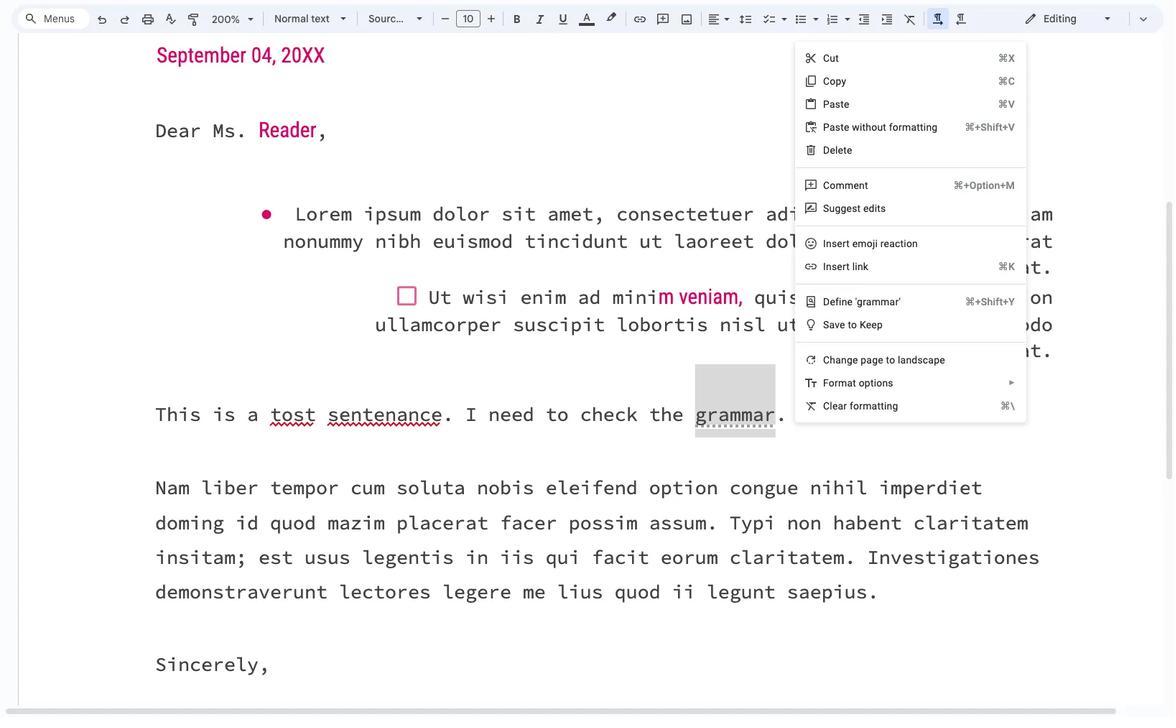 Task type: vqa. For each thing, say whether or not it's contained in the screenshot.
Define
yes



Task type: describe. For each thing, give the bounding box(es) containing it.
define 'grammar'
[[823, 296, 901, 308]]

bulleted list menu image
[[810, 9, 819, 14]]

checklist menu image
[[778, 9, 787, 14]]

0 vertical spatial formatting
[[889, 121, 938, 133]]

1 horizontal spatial to
[[886, 354, 895, 366]]

⌘+shift+y element
[[948, 295, 1015, 309]]

clear formatting
[[823, 400, 898, 412]]

clear
[[823, 400, 847, 412]]

►
[[1009, 379, 1016, 387]]

without
[[852, 121, 887, 133]]

styles list. normal text selected. option
[[274, 9, 332, 29]]

insert emoji reaction
[[823, 238, 918, 249]]

0 horizontal spatial to
[[848, 319, 857, 330]]

⌘+option+m element
[[937, 178, 1015, 193]]

⌘x element
[[981, 51, 1015, 65]]

emoji
[[853, 238, 878, 249]]

suggest
[[823, 203, 861, 214]]

text
[[311, 12, 330, 25]]

⌘+shift+v
[[965, 121, 1015, 133]]

options
[[859, 377, 894, 389]]

change
[[823, 354, 858, 366]]

1 vertical spatial formatting
[[850, 400, 898, 412]]

Menus field
[[18, 9, 90, 29]]

⌘+shift+y
[[965, 296, 1015, 308]]

save
[[823, 319, 845, 330]]

insert image image
[[679, 9, 695, 29]]

Zoom text field
[[208, 9, 243, 29]]

'grammar'
[[856, 296, 901, 308]]

Font size field
[[456, 10, 486, 28]]

⌘+shift+v element
[[948, 120, 1015, 134]]

normal
[[274, 12, 309, 25]]

text color image
[[579, 9, 595, 26]]

⌘k element
[[981, 259, 1015, 274]]

keep
[[860, 319, 883, 330]]

copy
[[823, 75, 847, 87]]

format
[[823, 377, 856, 389]]

editing button
[[1014, 8, 1123, 29]]



Task type: locate. For each thing, give the bounding box(es) containing it.
2 insert from the top
[[823, 261, 850, 272]]

insert for insert link
[[823, 261, 850, 272]]

0 vertical spatial to
[[848, 319, 857, 330]]

⌘x
[[998, 52, 1015, 64]]

paste for paste
[[823, 98, 850, 110]]

paste up delete
[[823, 121, 850, 133]]

formatting right without
[[889, 121, 938, 133]]

1 vertical spatial to
[[886, 354, 895, 366]]

insert for insert emoji reaction
[[823, 238, 850, 249]]

insert left "link"
[[823, 261, 850, 272]]

formatting down the "options"
[[850, 400, 898, 412]]

⌘c element
[[981, 74, 1015, 88]]

main toolbar
[[89, 0, 973, 366]]

menu containing cut
[[795, 42, 1027, 422]]

⌘c
[[998, 75, 1015, 87]]

normal text
[[274, 12, 330, 25]]

editing
[[1044, 12, 1077, 25]]

paste down copy
[[823, 98, 850, 110]]

1 vertical spatial paste
[[823, 121, 850, 133]]

to right save
[[848, 319, 857, 330]]

define
[[823, 296, 853, 308]]

line & paragraph spacing image
[[738, 9, 754, 29]]

⌘\
[[1001, 400, 1015, 412]]

insert
[[823, 238, 850, 249], [823, 261, 850, 272]]

⌘+option+m
[[954, 180, 1015, 191]]

landscape
[[898, 354, 945, 366]]

1 paste from the top
[[823, 98, 850, 110]]

⌘k
[[999, 261, 1015, 272]]

2 paste from the top
[[823, 121, 850, 133]]

1 vertical spatial insert
[[823, 261, 850, 272]]

application
[[0, 0, 1175, 717]]

comment
[[823, 180, 868, 191]]

0 vertical spatial insert
[[823, 238, 850, 249]]

to right page
[[886, 354, 895, 366]]

paste for paste without formatting
[[823, 121, 850, 133]]

paste
[[823, 98, 850, 110], [823, 121, 850, 133]]

change page to landscape
[[823, 354, 945, 366]]

menu
[[795, 42, 1027, 422]]

cut
[[823, 52, 839, 64]]

1 insert from the top
[[823, 238, 850, 249]]

paste without formatting
[[823, 121, 938, 133]]

formatting
[[889, 121, 938, 133], [850, 400, 898, 412]]

⌘backslash element
[[983, 399, 1015, 413]]

numbered list menu image
[[841, 9, 851, 14]]

mode and view toolbar
[[1014, 4, 1155, 33]]

⌘v
[[998, 98, 1015, 110]]

highlight color image
[[604, 9, 619, 26]]

font list. source code pro selected. option
[[369, 9, 408, 29]]

Font size text field
[[457, 10, 480, 27]]

⌘v element
[[981, 97, 1015, 111]]

to
[[848, 319, 857, 330], [886, 354, 895, 366]]

link
[[853, 261, 869, 272]]

insert up insert link
[[823, 238, 850, 249]]

Zoom field
[[206, 9, 260, 30]]

delete
[[823, 144, 853, 156]]

application containing normal text
[[0, 0, 1175, 717]]

page
[[861, 354, 884, 366]]

edits
[[864, 203, 886, 214]]

format options
[[823, 377, 894, 389]]

insert link
[[823, 261, 869, 272]]

suggest edits
[[823, 203, 886, 214]]

reaction
[[881, 238, 918, 249]]

0 vertical spatial paste
[[823, 98, 850, 110]]

save to keep
[[823, 319, 883, 330]]



